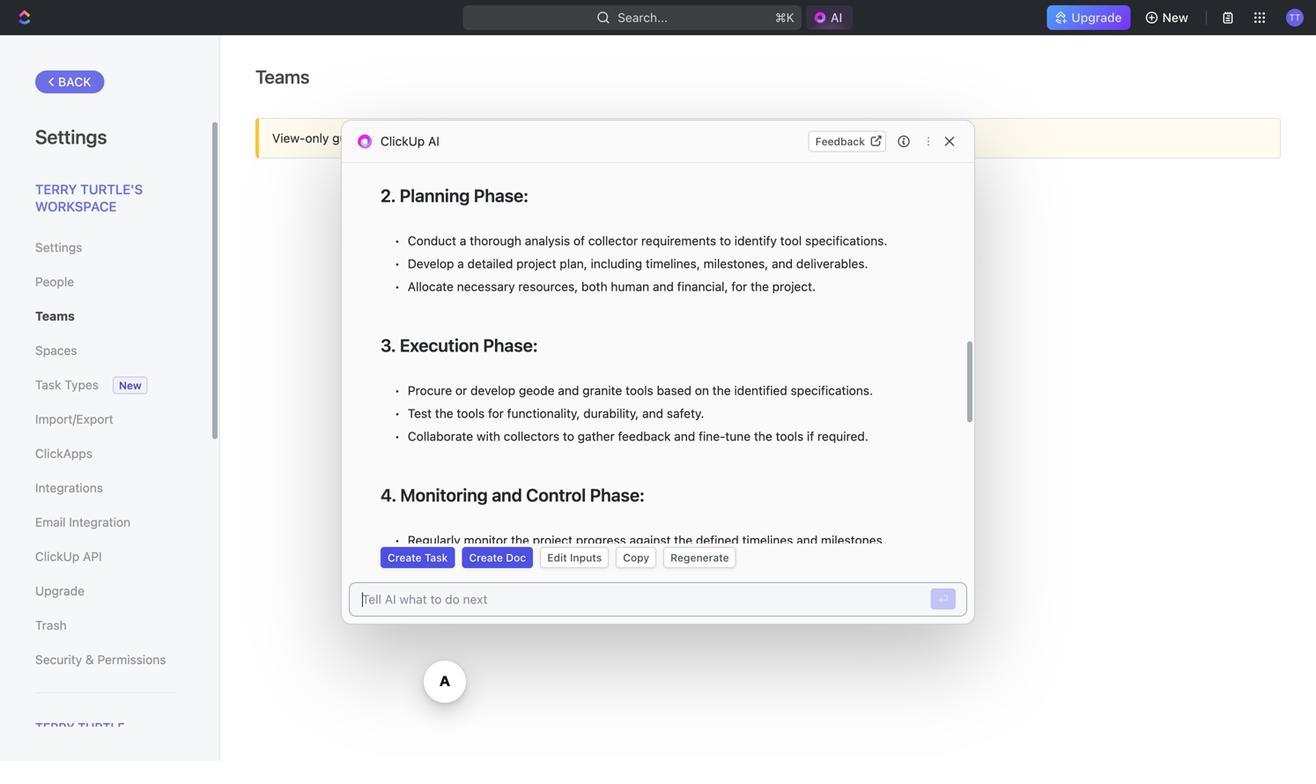 Task type: vqa. For each thing, say whether or not it's contained in the screenshot.
tool
yes



Task type: describe. For each thing, give the bounding box(es) containing it.
create task
[[388, 552, 448, 564]]

1 horizontal spatial upgrade link
[[1047, 5, 1131, 30]]

email integration link
[[35, 508, 175, 537]]

of
[[574, 233, 585, 248]]

⌘k
[[775, 10, 795, 25]]

develop
[[471, 383, 516, 398]]

import/export
[[35, 412, 113, 426]]

added
[[422, 131, 458, 145]]

specifications. inside conduct a thorough analysis of collector requirements to identify tool specifications. develop a detailed project plan, including timelines, milestones, and deliverables. allocate necessary resources, both human and financial, for the project.
[[805, 233, 888, 248]]

2 settings from the top
[[35, 240, 82, 255]]

⏎
[[938, 593, 949, 605]]

1 settings from the top
[[35, 125, 107, 148]]

edit inputs
[[547, 552, 602, 564]]

you
[[567, 425, 590, 441]]

security & permissions link
[[35, 645, 175, 675]]

security & permissions
[[35, 652, 166, 667]]

resources,
[[518, 279, 578, 294]]

clickup for clickup api
[[35, 549, 80, 564]]

specifications. inside procure or develop geode and granite tools based on the identified specifications. test the tools for functionality, durability, and safety. collaborate with collectors to gather feedback and fine-tune the tools if required.
[[791, 383, 873, 398]]

you don't have any teams right now, start by adding a new team.
[[567, 425, 969, 441]]

phase: for 2. planning phase:
[[474, 185, 529, 206]]

fine-
[[699, 429, 725, 444]]

create doc
[[469, 552, 526, 564]]

3.
[[381, 335, 396, 356]]

people
[[35, 274, 74, 289]]

against
[[630, 533, 671, 548]]

terry for terry turtle's workspace
[[35, 182, 77, 197]]

and right timelines
[[797, 533, 818, 548]]

project.
[[772, 279, 816, 294]]

monitor
[[464, 533, 508, 548]]

integrations link
[[35, 473, 175, 503]]

will
[[517, 131, 535, 145]]

create doc button
[[462, 547, 533, 568]]

regularly monitor the project progress against the defined timelines and milestones.
[[408, 533, 886, 548]]

teams up 'view-'
[[256, 66, 310, 88]]

clickup ai
[[381, 134, 440, 148]]

search...
[[618, 10, 668, 25]]

people link
[[35, 267, 175, 297]]

tool
[[780, 233, 802, 248]]

import/export link
[[35, 404, 175, 434]]

gather
[[578, 429, 615, 444]]

the up the collaborate
[[435, 406, 454, 421]]

back
[[58, 74, 91, 89]]

test
[[408, 406, 432, 421]]

financial,
[[677, 279, 728, 294]]

2. planning phase:
[[381, 185, 529, 206]]

types
[[65, 378, 99, 392]]

granite
[[583, 383, 622, 398]]

integrations
[[35, 481, 103, 495]]

for inside procure or develop geode and granite tools based on the identified specifications. test the tools for functionality, durability, and safety. collaborate with collectors to gather feedback and fine-tune the tools if required.
[[488, 406, 504, 421]]

feedback button
[[808, 131, 886, 152]]

new inside settings element
[[119, 379, 141, 392]]

new
[[903, 425, 929, 441]]

to inside procure or develop geode and granite tools based on the identified specifications. test the tools for functionality, durability, and safety. collaborate with collectors to gather feedback and fine-tune the tools if required.
[[563, 429, 574, 444]]

spaces
[[35, 343, 77, 358]]

if
[[807, 429, 814, 444]]

don't
[[594, 425, 626, 441]]

team.
[[932, 425, 969, 441]]

both
[[582, 279, 608, 294]]

converted
[[635, 131, 692, 145]]

regularly
[[408, 533, 461, 548]]

collector
[[588, 233, 638, 248]]

thorough
[[470, 233, 522, 248]]

milestones,
[[704, 256, 769, 271]]

integration
[[69, 515, 130, 530]]

task types
[[35, 378, 99, 392]]

milestones.
[[821, 533, 886, 548]]

feedback
[[816, 135, 865, 148]]

automatically
[[538, 131, 614, 145]]

procure
[[408, 383, 452, 398]]

identify
[[735, 233, 777, 248]]

clickapps link
[[35, 439, 175, 469]]

copy
[[623, 552, 650, 564]]

1 horizontal spatial upgrade
[[1072, 10, 1122, 25]]

0 horizontal spatial tools
[[457, 406, 485, 421]]

more
[[818, 131, 847, 145]]

api
[[83, 549, 102, 564]]

and left control
[[492, 485, 522, 505]]

workspace
[[35, 199, 117, 214]]

plan,
[[560, 256, 587, 271]]

teams inside the teams link
[[35, 309, 75, 323]]

timelines,
[[646, 256, 700, 271]]

the up the 'doc' on the bottom
[[511, 533, 529, 548]]

4. monitoring and control phase:
[[381, 485, 645, 505]]

upgrade link inside settings element
[[35, 576, 175, 606]]

who
[[374, 131, 398, 145]]

2 vertical spatial tools
[[776, 429, 804, 444]]

timelines
[[742, 533, 793, 548]]

control
[[526, 485, 586, 505]]

turtle's
[[80, 182, 143, 197]]

feedback
[[618, 429, 671, 444]]

to left paid
[[696, 131, 707, 145]]

security
[[35, 652, 82, 667]]

functionality,
[[507, 406, 580, 421]]

to inside conduct a thorough analysis of collector requirements to identify tool specifications. develop a detailed project plan, including timelines, milestones, and deliverables. allocate necessary resources, both human and financial, for the project.
[[720, 233, 731, 248]]

new button
[[1138, 4, 1199, 32]]

task inside button
[[425, 552, 448, 564]]

durability,
[[583, 406, 639, 421]]

task inside settings element
[[35, 378, 61, 392]]

collaborate
[[408, 429, 473, 444]]

Tell AI what to do next text field
[[362, 590, 919, 609]]



Task type: locate. For each thing, give the bounding box(es) containing it.
the up regenerate
[[674, 533, 693, 548]]

regenerate button
[[664, 547, 736, 568]]

now,
[[764, 425, 792, 441]]

1 vertical spatial for
[[488, 406, 504, 421]]

1 vertical spatial settings
[[35, 240, 82, 255]]

0 horizontal spatial for
[[488, 406, 504, 421]]

1 vertical spatial task
[[425, 552, 448, 564]]

0 vertical spatial specifications.
[[805, 233, 888, 248]]

teams down safety. at right bottom
[[688, 425, 728, 441]]

upgrade down clickup api
[[35, 584, 85, 598]]

tools down or
[[457, 406, 485, 421]]

2.
[[381, 185, 396, 206]]

clickup for clickup ai
[[381, 134, 425, 148]]

task left types in the left of the page
[[35, 378, 61, 392]]

terry up workspace
[[35, 182, 77, 197]]

allocate
[[408, 279, 454, 294]]

0 horizontal spatial upgrade link
[[35, 576, 175, 606]]

trash link
[[35, 611, 175, 641]]

including
[[591, 256, 642, 271]]

phase: for 3. execution phase:
[[483, 335, 538, 356]]

inputs
[[570, 552, 602, 564]]

clickup left api
[[35, 549, 80, 564]]

0 vertical spatial tools
[[626, 383, 654, 398]]

clickup inside settings element
[[35, 549, 80, 564]]

0 horizontal spatial clickup
[[35, 549, 80, 564]]

planning
[[400, 185, 470, 206]]

for down milestones,
[[732, 279, 747, 294]]

project inside conduct a thorough analysis of collector requirements to identify tool specifications. develop a detailed project plan, including timelines, milestones, and deliverables. allocate necessary resources, both human and financial, for the project.
[[516, 256, 556, 271]]

project down analysis
[[516, 256, 556, 271]]

3. execution phase:
[[381, 335, 538, 356]]

teams link
[[35, 301, 175, 331]]

upgrade left new button
[[1072, 10, 1122, 25]]

clickup
[[381, 134, 425, 148], [35, 549, 80, 564]]

email integration
[[35, 515, 130, 530]]

a left 'new'
[[892, 425, 900, 441]]

required.
[[818, 429, 869, 444]]

task down "regularly"
[[425, 552, 448, 564]]

0 vertical spatial a
[[460, 233, 466, 248]]

0 vertical spatial phase:
[[474, 185, 529, 206]]

adding
[[846, 425, 889, 441]]

tools left based on the bottom
[[626, 383, 654, 398]]

back link
[[35, 70, 105, 93]]

create for create task
[[388, 552, 422, 564]]

necessary
[[457, 279, 515, 294]]

terry turtle
[[35, 720, 125, 735]]

1 terry from the top
[[35, 182, 77, 197]]

1 horizontal spatial create
[[469, 552, 503, 564]]

1 horizontal spatial task
[[425, 552, 448, 564]]

0 vertical spatial task
[[35, 378, 61, 392]]

phase: up thorough
[[474, 185, 529, 206]]

tools left 'if'
[[776, 429, 804, 444]]

start
[[796, 425, 825, 441]]

and down safety. at right bottom
[[674, 429, 695, 444]]

1 horizontal spatial clickup
[[381, 134, 425, 148]]

spaces link
[[35, 336, 175, 366]]

teams left will
[[476, 131, 513, 145]]

human
[[611, 279, 649, 294]]

create for create doc
[[469, 552, 503, 564]]

upgrade
[[1072, 10, 1122, 25], [35, 584, 85, 598]]

0 vertical spatial project
[[516, 256, 556, 271]]

to up milestones,
[[720, 233, 731, 248]]

1 vertical spatial specifications.
[[791, 383, 873, 398]]

clickup left ai
[[381, 134, 425, 148]]

to left gather
[[563, 429, 574, 444]]

0 horizontal spatial task
[[35, 378, 61, 392]]

a left the detailed
[[457, 256, 464, 271]]

0 horizontal spatial new
[[119, 379, 141, 392]]

or
[[455, 383, 467, 398]]

1 create from the left
[[388, 552, 422, 564]]

on
[[695, 383, 709, 398]]

with
[[477, 429, 500, 444]]

and right the geode at the left bottom of page
[[558, 383, 579, 398]]

1 horizontal spatial tools
[[626, 383, 654, 398]]

0 vertical spatial upgrade link
[[1047, 5, 1131, 30]]

0 vertical spatial new
[[1163, 10, 1189, 25]]

copy button
[[616, 547, 657, 568]]

teams down people
[[35, 309, 75, 323]]

project up edit
[[533, 533, 573, 548]]

settings down back 'link'
[[35, 125, 107, 148]]

0 vertical spatial terry
[[35, 182, 77, 197]]

view-only guests who are added to teams will automatically be converted to paid guests. learn more
[[272, 131, 847, 145]]

project
[[516, 256, 556, 271], [533, 533, 573, 548]]

create down monitor
[[469, 552, 503, 564]]

1 vertical spatial upgrade
[[35, 584, 85, 598]]

any
[[662, 425, 684, 441]]

upgrade link down clickup api link
[[35, 576, 175, 606]]

conduct a thorough analysis of collector requirements to identify tool specifications. develop a detailed project plan, including timelines, milestones, and deliverables. allocate necessary resources, both human and financial, for the project.
[[408, 233, 888, 294]]

the down milestones,
[[751, 279, 769, 294]]

settings up people
[[35, 240, 82, 255]]

develop
[[408, 256, 454, 271]]

teams
[[256, 66, 310, 88], [476, 131, 513, 145], [35, 309, 75, 323], [688, 425, 728, 441]]

0 horizontal spatial create
[[388, 552, 422, 564]]

upgrade inside settings element
[[35, 584, 85, 598]]

doc
[[506, 552, 526, 564]]

specifications. up by
[[791, 383, 873, 398]]

create task button
[[381, 547, 455, 568]]

turtle
[[78, 720, 125, 735]]

safety.
[[667, 406, 704, 421]]

1 horizontal spatial for
[[732, 279, 747, 294]]

the right tune
[[754, 429, 773, 444]]

progress
[[576, 533, 626, 548]]

2 horizontal spatial tools
[[776, 429, 804, 444]]

1 horizontal spatial new
[[1163, 10, 1189, 25]]

be
[[617, 131, 632, 145]]

and up the have
[[642, 406, 664, 421]]

and down timelines,
[[653, 279, 674, 294]]

1 vertical spatial terry
[[35, 720, 75, 735]]

the
[[751, 279, 769, 294], [713, 383, 731, 398], [435, 406, 454, 421], [754, 429, 773, 444], [511, 533, 529, 548], [674, 533, 693, 548]]

phase: up develop
[[483, 335, 538, 356]]

terry turtle's workspace
[[35, 182, 143, 214]]

terry
[[35, 182, 77, 197], [35, 720, 75, 735]]

1 vertical spatial new
[[119, 379, 141, 392]]

regenerate
[[671, 552, 729, 564]]

1 vertical spatial project
[[533, 533, 573, 548]]

2 vertical spatial phase:
[[590, 485, 645, 505]]

upgrade link
[[1047, 5, 1131, 30], [35, 576, 175, 606]]

a right conduct
[[460, 233, 466, 248]]

for down develop
[[488, 406, 504, 421]]

upgrade link left new button
[[1047, 5, 1131, 30]]

edit
[[547, 552, 567, 564]]

a
[[460, 233, 466, 248], [457, 256, 464, 271], [892, 425, 900, 441]]

defined
[[696, 533, 739, 548]]

1 vertical spatial upgrade link
[[35, 576, 175, 606]]

2 vertical spatial a
[[892, 425, 900, 441]]

and down tool
[[772, 256, 793, 271]]

execution
[[400, 335, 479, 356]]

specifications. up deliverables.
[[805, 233, 888, 248]]

0 horizontal spatial upgrade
[[35, 584, 85, 598]]

&
[[85, 652, 94, 667]]

procure or develop geode and granite tools based on the identified specifications. test the tools for functionality, durability, and safety. collaborate with collectors to gather feedback and fine-tune the tools if required.
[[408, 383, 873, 444]]

ai
[[428, 134, 440, 148]]

permissions
[[97, 652, 166, 667]]

2 terry from the top
[[35, 720, 75, 735]]

monitoring
[[400, 485, 488, 505]]

only
[[305, 131, 329, 145]]

tune
[[725, 429, 751, 444]]

0 vertical spatial settings
[[35, 125, 107, 148]]

right
[[731, 425, 760, 441]]

phase: up progress in the left bottom of the page
[[590, 485, 645, 505]]

detailed
[[468, 256, 513, 271]]

terry for terry turtle
[[35, 720, 75, 735]]

1 vertical spatial tools
[[457, 406, 485, 421]]

terry left turtle
[[35, 720, 75, 735]]

0 vertical spatial clickup
[[381, 134, 425, 148]]

settings element
[[0, 35, 220, 761]]

2 create from the left
[[469, 552, 503, 564]]

for inside conduct a thorough analysis of collector requirements to identify tool specifications. develop a detailed project plan, including timelines, milestones, and deliverables. allocate necessary resources, both human and financial, for the project.
[[732, 279, 747, 294]]

create down "regularly"
[[388, 552, 422, 564]]

4.
[[381, 485, 396, 505]]

0 vertical spatial upgrade
[[1072, 10, 1122, 25]]

new
[[1163, 10, 1189, 25], [119, 379, 141, 392]]

collectors
[[504, 429, 560, 444]]

1 vertical spatial a
[[457, 256, 464, 271]]

0 vertical spatial for
[[732, 279, 747, 294]]

deliverables.
[[796, 256, 868, 271]]

trash
[[35, 618, 67, 633]]

the inside conduct a thorough analysis of collector requirements to identify tool specifications. develop a detailed project plan, including timelines, milestones, and deliverables. allocate necessary resources, both human and financial, for the project.
[[751, 279, 769, 294]]

new inside button
[[1163, 10, 1189, 25]]

1 vertical spatial phase:
[[483, 335, 538, 356]]

to right added
[[461, 131, 473, 145]]

⏎ button
[[931, 589, 956, 610]]

terry inside terry turtle's workspace
[[35, 182, 77, 197]]

1 vertical spatial clickup
[[35, 549, 80, 564]]

view-
[[272, 131, 305, 145]]

the right on
[[713, 383, 731, 398]]

email
[[35, 515, 66, 530]]

task
[[35, 378, 61, 392], [425, 552, 448, 564]]



